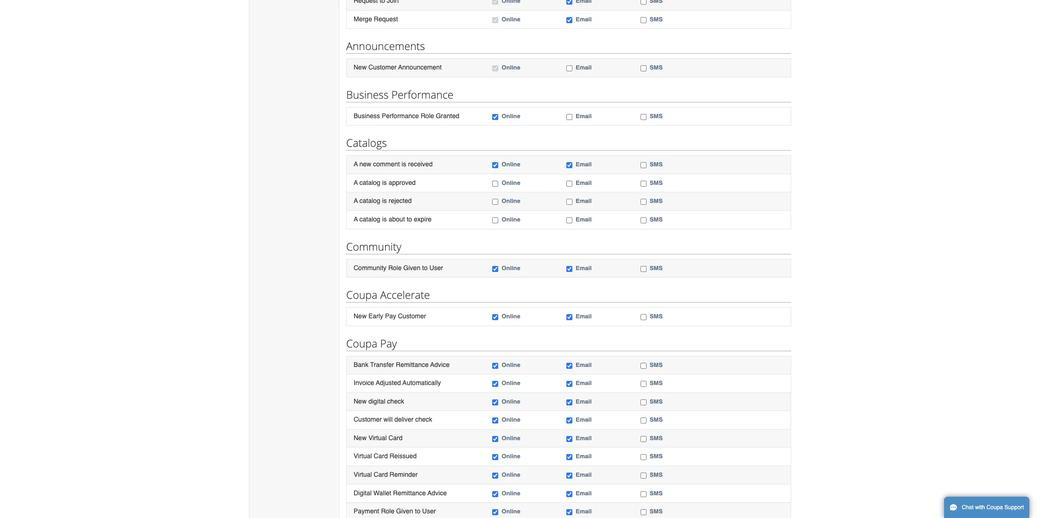Task type: vqa. For each thing, say whether or not it's contained in the screenshot.
15th Email from the bottom
yes



Task type: describe. For each thing, give the bounding box(es) containing it.
card for reissued
[[374, 453, 388, 460]]

given for community
[[404, 264, 421, 272]]

sms for new early pay customer
[[650, 313, 663, 320]]

new digital check
[[354, 398, 404, 405]]

a catalog is about to expire
[[354, 216, 432, 223]]

a for a catalog is approved
[[354, 179, 358, 186]]

email for new digital check
[[576, 398, 592, 405]]

coupa for coupa pay
[[347, 336, 378, 351]]

new for new virtual card
[[354, 435, 367, 442]]

email for business performance role granted
[[576, 113, 592, 120]]

online for payment role given to user
[[502, 508, 521, 515]]

online for new early pay customer
[[502, 313, 521, 320]]

community for community role given to user
[[354, 264, 387, 272]]

reissued
[[390, 453, 417, 460]]

sms for a catalog is about to expire
[[650, 216, 663, 223]]

business for business performance
[[347, 87, 389, 102]]

catalogs
[[347, 136, 387, 150]]

new early pay customer
[[354, 313, 426, 320]]

0 vertical spatial to
[[407, 216, 412, 223]]

to for community role given to user
[[422, 264, 428, 272]]

reminder
[[390, 471, 418, 479]]

email for merge request
[[576, 16, 592, 23]]

sms for a catalog is rejected
[[650, 198, 663, 205]]

online for invoice adjusted automatically
[[502, 380, 521, 387]]

online for a catalog is approved
[[502, 179, 521, 186]]

performance for business performance role granted
[[382, 112, 419, 120]]

1 vertical spatial pay
[[380, 336, 397, 351]]

sms for community role given to user
[[650, 265, 663, 272]]

deliver
[[395, 416, 414, 424]]

email for payment role given to user
[[576, 508, 592, 515]]

will
[[384, 416, 393, 424]]

role for payment role given to user
[[381, 508, 395, 515]]

advice for digital wallet remittance advice
[[428, 490, 447, 497]]

chat with coupa support
[[963, 505, 1025, 511]]

1 vertical spatial customer
[[398, 313, 426, 320]]

online for merge request
[[502, 16, 521, 23]]

business performance
[[347, 87, 454, 102]]

digital
[[369, 398, 386, 405]]

rejected
[[389, 197, 412, 205]]

new customer announcement
[[354, 64, 442, 71]]

adjusted
[[376, 380, 401, 387]]

virtual for virtual card reminder
[[354, 471, 372, 479]]

online for a catalog is rejected
[[502, 198, 521, 205]]

0 vertical spatial pay
[[385, 313, 397, 320]]

accelerate
[[380, 288, 430, 302]]

early
[[369, 313, 384, 320]]

sms for new digital check
[[650, 398, 663, 405]]

remittance for transfer
[[396, 361, 429, 369]]

role for community role given to user
[[389, 264, 402, 272]]

coupa pay
[[347, 336, 397, 351]]

0 vertical spatial check
[[387, 398, 404, 405]]

online for community role given to user
[[502, 265, 521, 272]]

online for virtual card reissued
[[502, 453, 521, 460]]

invoice
[[354, 380, 375, 387]]

request
[[374, 15, 398, 23]]

online for new digital check
[[502, 398, 521, 405]]

a for a new comment is received
[[354, 161, 358, 168]]

digital wallet remittance advice
[[354, 490, 447, 497]]

digital
[[354, 490, 372, 497]]

online for bank transfer remittance advice
[[502, 362, 521, 369]]

email for new virtual card
[[576, 435, 592, 442]]

expire
[[414, 216, 432, 223]]

0 vertical spatial card
[[389, 435, 403, 442]]

sms for customer will deliver check
[[650, 417, 663, 424]]

sms for virtual card reminder
[[650, 472, 663, 479]]

user for community role given to user
[[430, 264, 443, 272]]

a for a catalog is about to expire
[[354, 216, 358, 223]]

email for customer will deliver check
[[576, 417, 592, 424]]

email for a new comment is received
[[576, 161, 592, 168]]

coupa for coupa accelerate
[[347, 288, 378, 302]]

online for a new comment is received
[[502, 161, 521, 168]]

a for a catalog is rejected
[[354, 197, 358, 205]]

bank
[[354, 361, 369, 369]]

virtual card reissued
[[354, 453, 417, 460]]

with
[[976, 505, 986, 511]]



Task type: locate. For each thing, give the bounding box(es) containing it.
9 online from the top
[[502, 313, 521, 320]]

6 email from the top
[[576, 198, 592, 205]]

community for community
[[347, 239, 402, 254]]

0 vertical spatial remittance
[[396, 361, 429, 369]]

5 sms from the top
[[650, 179, 663, 186]]

2 vertical spatial virtual
[[354, 471, 372, 479]]

email for a catalog is about to expire
[[576, 216, 592, 223]]

1 new from the top
[[354, 64, 367, 71]]

customer
[[369, 64, 397, 71], [398, 313, 426, 320], [354, 416, 382, 424]]

business down new customer announcement
[[347, 87, 389, 102]]

15 sms from the top
[[650, 453, 663, 460]]

2 vertical spatial catalog
[[360, 216, 381, 223]]

to for payment role given to user
[[415, 508, 421, 515]]

1 horizontal spatial to
[[415, 508, 421, 515]]

chat with coupa support button
[[945, 497, 1030, 519]]

coupa
[[347, 288, 378, 302], [347, 336, 378, 351], [987, 505, 1004, 511]]

user up accelerate
[[430, 264, 443, 272]]

role up coupa accelerate
[[389, 264, 402, 272]]

2 online from the top
[[502, 64, 521, 71]]

6 online from the top
[[502, 198, 521, 205]]

card
[[389, 435, 403, 442], [374, 453, 388, 460], [374, 471, 388, 479]]

1 vertical spatial advice
[[428, 490, 447, 497]]

given up accelerate
[[404, 264, 421, 272]]

catalog for a catalog is about to expire
[[360, 216, 381, 223]]

2 a from the top
[[354, 179, 358, 186]]

3 email from the top
[[576, 113, 592, 120]]

is left "rejected"
[[382, 197, 387, 205]]

performance up business performance role granted
[[392, 87, 454, 102]]

email for virtual card reissued
[[576, 453, 592, 460]]

9 sms from the top
[[650, 313, 663, 320]]

0 vertical spatial community
[[347, 239, 402, 254]]

a down the a catalog is rejected
[[354, 216, 358, 223]]

0 vertical spatial coupa
[[347, 288, 378, 302]]

invoice adjusted automatically
[[354, 380, 441, 387]]

customer down accelerate
[[398, 313, 426, 320]]

11 email from the top
[[576, 380, 592, 387]]

14 online from the top
[[502, 435, 521, 442]]

catalog down the a catalog is rejected
[[360, 216, 381, 223]]

email
[[576, 16, 592, 23], [576, 64, 592, 71], [576, 113, 592, 120], [576, 161, 592, 168], [576, 179, 592, 186], [576, 198, 592, 205], [576, 216, 592, 223], [576, 265, 592, 272], [576, 313, 592, 320], [576, 362, 592, 369], [576, 380, 592, 387], [576, 398, 592, 405], [576, 417, 592, 424], [576, 435, 592, 442], [576, 453, 592, 460], [576, 472, 592, 479], [576, 490, 592, 497], [576, 508, 592, 515]]

coupa accelerate
[[347, 288, 430, 302]]

10 sms from the top
[[650, 362, 663, 369]]

1 vertical spatial to
[[422, 264, 428, 272]]

sms for new virtual card
[[650, 435, 663, 442]]

given for payment
[[397, 508, 413, 515]]

online for virtual card reminder
[[502, 472, 521, 479]]

a catalog is rejected
[[354, 197, 412, 205]]

2 vertical spatial customer
[[354, 416, 382, 424]]

12 email from the top
[[576, 398, 592, 405]]

announcement
[[398, 64, 442, 71]]

role left granted
[[421, 112, 434, 120]]

5 online from the top
[[502, 179, 521, 186]]

10 email from the top
[[576, 362, 592, 369]]

support
[[1005, 505, 1025, 511]]

13 sms from the top
[[650, 417, 663, 424]]

sms for bank transfer remittance advice
[[650, 362, 663, 369]]

to up accelerate
[[422, 264, 428, 272]]

4 online from the top
[[502, 161, 521, 168]]

bank transfer remittance advice
[[354, 361, 450, 369]]

1 a from the top
[[354, 161, 358, 168]]

wallet
[[374, 490, 392, 497]]

community
[[347, 239, 402, 254], [354, 264, 387, 272]]

1 online from the top
[[502, 16, 521, 23]]

approved
[[389, 179, 416, 186]]

transfer
[[370, 361, 394, 369]]

remittance up automatically
[[396, 361, 429, 369]]

11 online from the top
[[502, 380, 521, 387]]

remittance
[[396, 361, 429, 369], [393, 490, 426, 497]]

received
[[408, 161, 433, 168]]

13 email from the top
[[576, 417, 592, 424]]

3 online from the top
[[502, 113, 521, 120]]

new
[[354, 64, 367, 71], [354, 313, 367, 320], [354, 398, 367, 405], [354, 435, 367, 442]]

chat
[[963, 505, 974, 511]]

1 vertical spatial card
[[374, 453, 388, 460]]

announcements
[[347, 39, 425, 53]]

catalog for a catalog is approved
[[360, 179, 381, 186]]

8 sms from the top
[[650, 265, 663, 272]]

performance
[[392, 87, 454, 102], [382, 112, 419, 120]]

1 vertical spatial user
[[423, 508, 436, 515]]

3 sms from the top
[[650, 113, 663, 120]]

virtual up virtual card reissued
[[369, 435, 387, 442]]

customer left will
[[354, 416, 382, 424]]

is for rejected
[[382, 197, 387, 205]]

2 sms from the top
[[650, 64, 663, 71]]

12 sms from the top
[[650, 398, 663, 405]]

card for reminder
[[374, 471, 388, 479]]

sms for invoice adjusted automatically
[[650, 380, 663, 387]]

role down the 'wallet' in the bottom left of the page
[[381, 508, 395, 515]]

new virtual card
[[354, 435, 403, 442]]

is left approved
[[382, 179, 387, 186]]

check down the invoice adjusted automatically
[[387, 398, 404, 405]]

4 new from the top
[[354, 435, 367, 442]]

automatically
[[403, 380, 441, 387]]

user for payment role given to user
[[423, 508, 436, 515]]

advice
[[431, 361, 450, 369], [428, 490, 447, 497]]

14 sms from the top
[[650, 435, 663, 442]]

1 horizontal spatial check
[[416, 416, 433, 424]]

18 sms from the top
[[650, 508, 663, 515]]

coupa up bank
[[347, 336, 378, 351]]

virtual for virtual card reissued
[[354, 453, 372, 460]]

email for new early pay customer
[[576, 313, 592, 320]]

customer down announcements
[[369, 64, 397, 71]]

1 email from the top
[[576, 16, 592, 23]]

is left received
[[402, 161, 407, 168]]

new for new early pay customer
[[354, 313, 367, 320]]

16 online from the top
[[502, 472, 521, 479]]

2 vertical spatial role
[[381, 508, 395, 515]]

sms for business performance role granted
[[650, 113, 663, 120]]

coupa up early
[[347, 288, 378, 302]]

1 sms from the top
[[650, 16, 663, 23]]

sms for virtual card reissued
[[650, 453, 663, 460]]

email for community role given to user
[[576, 265, 592, 272]]

performance down business performance
[[382, 112, 419, 120]]

payment
[[354, 508, 380, 515]]

0 vertical spatial given
[[404, 264, 421, 272]]

card down new virtual card
[[374, 453, 388, 460]]

sms for merge request
[[650, 16, 663, 23]]

8 email from the top
[[576, 265, 592, 272]]

new left digital
[[354, 398, 367, 405]]

online for customer will deliver check
[[502, 417, 521, 424]]

sms for a catalog is approved
[[650, 179, 663, 186]]

2 vertical spatial coupa
[[987, 505, 1004, 511]]

granted
[[436, 112, 460, 120]]

given down digital wallet remittance advice
[[397, 508, 413, 515]]

1 catalog from the top
[[360, 179, 381, 186]]

1 vertical spatial check
[[416, 416, 433, 424]]

pay
[[385, 313, 397, 320], [380, 336, 397, 351]]

catalog
[[360, 179, 381, 186], [360, 197, 381, 205], [360, 216, 381, 223]]

remittance down reminder
[[393, 490, 426, 497]]

virtual
[[369, 435, 387, 442], [354, 453, 372, 460], [354, 471, 372, 479]]

advice for bank transfer remittance advice
[[431, 361, 450, 369]]

2 vertical spatial card
[[374, 471, 388, 479]]

18 email from the top
[[576, 508, 592, 515]]

advice up automatically
[[431, 361, 450, 369]]

a up the a catalog is rejected
[[354, 179, 358, 186]]

user down digital wallet remittance advice
[[423, 508, 436, 515]]

is for about
[[382, 216, 387, 223]]

17 sms from the top
[[650, 490, 663, 497]]

sms
[[650, 16, 663, 23], [650, 64, 663, 71], [650, 113, 663, 120], [650, 161, 663, 168], [650, 179, 663, 186], [650, 198, 663, 205], [650, 216, 663, 223], [650, 265, 663, 272], [650, 313, 663, 320], [650, 362, 663, 369], [650, 380, 663, 387], [650, 398, 663, 405], [650, 417, 663, 424], [650, 435, 663, 442], [650, 453, 663, 460], [650, 472, 663, 479], [650, 490, 663, 497], [650, 508, 663, 515]]

email for digital wallet remittance advice
[[576, 490, 592, 497]]

17 online from the top
[[502, 490, 521, 497]]

10 online from the top
[[502, 362, 521, 369]]

0 horizontal spatial to
[[407, 216, 412, 223]]

2 new from the top
[[354, 313, 367, 320]]

13 online from the top
[[502, 417, 521, 424]]

15 online from the top
[[502, 453, 521, 460]]

0 vertical spatial role
[[421, 112, 434, 120]]

None checkbox
[[567, 0, 573, 5], [641, 0, 647, 5], [567, 65, 573, 71], [641, 65, 647, 71], [493, 114, 499, 120], [567, 114, 573, 120], [641, 162, 647, 168], [641, 181, 647, 187], [493, 218, 499, 224], [567, 218, 573, 224], [641, 266, 647, 272], [493, 315, 499, 321], [641, 315, 647, 321], [641, 363, 647, 369], [641, 400, 647, 406], [567, 418, 573, 424], [493, 436, 499, 442], [641, 436, 647, 442], [641, 455, 647, 461], [567, 473, 573, 479], [493, 491, 499, 498], [567, 491, 573, 498], [493, 510, 499, 516], [567, 510, 573, 516], [567, 0, 573, 5], [641, 0, 647, 5], [567, 65, 573, 71], [641, 65, 647, 71], [493, 114, 499, 120], [567, 114, 573, 120], [641, 162, 647, 168], [641, 181, 647, 187], [493, 218, 499, 224], [567, 218, 573, 224], [641, 266, 647, 272], [493, 315, 499, 321], [641, 315, 647, 321], [641, 363, 647, 369], [641, 400, 647, 406], [567, 418, 573, 424], [493, 436, 499, 442], [641, 436, 647, 442], [641, 455, 647, 461], [567, 473, 573, 479], [493, 491, 499, 498], [567, 491, 573, 498], [493, 510, 499, 516], [567, 510, 573, 516]]

1 vertical spatial virtual
[[354, 453, 372, 460]]

is
[[402, 161, 407, 168], [382, 179, 387, 186], [382, 197, 387, 205], [382, 216, 387, 223]]

virtual up digital at bottom left
[[354, 471, 372, 479]]

email for a catalog is rejected
[[576, 198, 592, 205]]

3 new from the top
[[354, 398, 367, 405]]

0 vertical spatial user
[[430, 264, 443, 272]]

to right about
[[407, 216, 412, 223]]

4 email from the top
[[576, 161, 592, 168]]

1 vertical spatial given
[[397, 508, 413, 515]]

2 catalog from the top
[[360, 197, 381, 205]]

comment
[[373, 161, 400, 168]]

email for a catalog is approved
[[576, 179, 592, 186]]

2 email from the top
[[576, 64, 592, 71]]

email for bank transfer remittance advice
[[576, 362, 592, 369]]

a down a catalog is approved
[[354, 197, 358, 205]]

card up the 'wallet' in the bottom left of the page
[[374, 471, 388, 479]]

5 email from the top
[[576, 179, 592, 186]]

business
[[347, 87, 389, 102], [354, 112, 380, 120]]

online for new customer announcement
[[502, 64, 521, 71]]

6 sms from the top
[[650, 198, 663, 205]]

a catalog is approved
[[354, 179, 416, 186]]

user
[[430, 264, 443, 272], [423, 508, 436, 515]]

online for a catalog is about to expire
[[502, 216, 521, 223]]

merge
[[354, 15, 372, 23]]

0 vertical spatial virtual
[[369, 435, 387, 442]]

email for virtual card reminder
[[576, 472, 592, 479]]

0 vertical spatial customer
[[369, 64, 397, 71]]

online for business performance role granted
[[502, 113, 521, 120]]

business performance role granted
[[354, 112, 460, 120]]

3 a from the top
[[354, 197, 358, 205]]

16 email from the top
[[576, 472, 592, 479]]

a
[[354, 161, 358, 168], [354, 179, 358, 186], [354, 197, 358, 205], [354, 216, 358, 223]]

0 vertical spatial catalog
[[360, 179, 381, 186]]

virtual card reminder
[[354, 471, 418, 479]]

remittance for wallet
[[393, 490, 426, 497]]

catalog down a catalog is approved
[[360, 197, 381, 205]]

check right deliver
[[416, 416, 433, 424]]

community up "community role given to user"
[[347, 239, 402, 254]]

online
[[502, 16, 521, 23], [502, 64, 521, 71], [502, 113, 521, 120], [502, 161, 521, 168], [502, 179, 521, 186], [502, 198, 521, 205], [502, 216, 521, 223], [502, 265, 521, 272], [502, 313, 521, 320], [502, 362, 521, 369], [502, 380, 521, 387], [502, 398, 521, 405], [502, 417, 521, 424], [502, 435, 521, 442], [502, 453, 521, 460], [502, 472, 521, 479], [502, 490, 521, 497], [502, 508, 521, 515]]

new left early
[[354, 313, 367, 320]]

community role given to user
[[354, 264, 443, 272]]

to
[[407, 216, 412, 223], [422, 264, 428, 272], [415, 508, 421, 515]]

0 horizontal spatial check
[[387, 398, 404, 405]]

business for business performance role granted
[[354, 112, 380, 120]]

7 online from the top
[[502, 216, 521, 223]]

catalog down new
[[360, 179, 381, 186]]

sms for new customer announcement
[[650, 64, 663, 71]]

business up catalogs
[[354, 112, 380, 120]]

18 online from the top
[[502, 508, 521, 515]]

advice up payment role given to user on the left bottom of the page
[[428, 490, 447, 497]]

0 vertical spatial advice
[[431, 361, 450, 369]]

7 sms from the top
[[650, 216, 663, 223]]

sms for digital wallet remittance advice
[[650, 490, 663, 497]]

virtual down new virtual card
[[354, 453, 372, 460]]

1 vertical spatial business
[[354, 112, 380, 120]]

pay right early
[[385, 313, 397, 320]]

7 email from the top
[[576, 216, 592, 223]]

11 sms from the top
[[650, 380, 663, 387]]

email for invoice adjusted automatically
[[576, 380, 592, 387]]

check
[[387, 398, 404, 405], [416, 416, 433, 424]]

sms for payment role given to user
[[650, 508, 663, 515]]

is left about
[[382, 216, 387, 223]]

new up virtual card reissued
[[354, 435, 367, 442]]

sms for a new comment is received
[[650, 161, 663, 168]]

1 vertical spatial remittance
[[393, 490, 426, 497]]

2 horizontal spatial to
[[422, 264, 428, 272]]

new for new digital check
[[354, 398, 367, 405]]

14 email from the top
[[576, 435, 592, 442]]

None checkbox
[[493, 0, 499, 5], [493, 17, 499, 23], [567, 17, 573, 23], [641, 17, 647, 23], [493, 65, 499, 71], [641, 114, 647, 120], [493, 162, 499, 168], [567, 162, 573, 168], [493, 181, 499, 187], [567, 181, 573, 187], [493, 199, 499, 205], [567, 199, 573, 205], [641, 199, 647, 205], [641, 218, 647, 224], [493, 266, 499, 272], [567, 266, 573, 272], [567, 315, 573, 321], [493, 363, 499, 369], [567, 363, 573, 369], [493, 381, 499, 387], [567, 381, 573, 387], [641, 381, 647, 387], [493, 400, 499, 406], [567, 400, 573, 406], [493, 418, 499, 424], [641, 418, 647, 424], [567, 436, 573, 442], [493, 455, 499, 461], [567, 455, 573, 461], [493, 473, 499, 479], [641, 473, 647, 479], [641, 491, 647, 498], [641, 510, 647, 516], [493, 0, 499, 5], [493, 17, 499, 23], [567, 17, 573, 23], [641, 17, 647, 23], [493, 65, 499, 71], [641, 114, 647, 120], [493, 162, 499, 168], [567, 162, 573, 168], [493, 181, 499, 187], [567, 181, 573, 187], [493, 199, 499, 205], [567, 199, 573, 205], [641, 199, 647, 205], [641, 218, 647, 224], [493, 266, 499, 272], [567, 266, 573, 272], [567, 315, 573, 321], [493, 363, 499, 369], [567, 363, 573, 369], [493, 381, 499, 387], [567, 381, 573, 387], [641, 381, 647, 387], [493, 400, 499, 406], [567, 400, 573, 406], [493, 418, 499, 424], [641, 418, 647, 424], [567, 436, 573, 442], [493, 455, 499, 461], [567, 455, 573, 461], [493, 473, 499, 479], [641, 473, 647, 479], [641, 491, 647, 498], [641, 510, 647, 516]]

coupa inside button
[[987, 505, 1004, 511]]

is for approved
[[382, 179, 387, 186]]

1 vertical spatial catalog
[[360, 197, 381, 205]]

4 sms from the top
[[650, 161, 663, 168]]

3 catalog from the top
[[360, 216, 381, 223]]

0 vertical spatial performance
[[392, 87, 454, 102]]

catalog for a catalog is rejected
[[360, 197, 381, 205]]

role
[[421, 112, 434, 120], [389, 264, 402, 272], [381, 508, 395, 515]]

1 vertical spatial role
[[389, 264, 402, 272]]

17 email from the top
[[576, 490, 592, 497]]

new down announcements
[[354, 64, 367, 71]]

new
[[360, 161, 372, 168]]

online for new virtual card
[[502, 435, 521, 442]]

new for new customer announcement
[[354, 64, 367, 71]]

to down digital wallet remittance advice
[[415, 508, 421, 515]]

pay up transfer
[[380, 336, 397, 351]]

1 vertical spatial performance
[[382, 112, 419, 120]]

16 sms from the top
[[650, 472, 663, 479]]

email for new customer announcement
[[576, 64, 592, 71]]

1 vertical spatial coupa
[[347, 336, 378, 351]]

about
[[389, 216, 405, 223]]

online for digital wallet remittance advice
[[502, 490, 521, 497]]

card down customer will deliver check
[[389, 435, 403, 442]]

9 email from the top
[[576, 313, 592, 320]]

payment role given to user
[[354, 508, 436, 515]]

community up coupa accelerate
[[354, 264, 387, 272]]

8 online from the top
[[502, 265, 521, 272]]

4 a from the top
[[354, 216, 358, 223]]

0 vertical spatial business
[[347, 87, 389, 102]]

given
[[404, 264, 421, 272], [397, 508, 413, 515]]

merge request
[[354, 15, 398, 23]]

a new comment is received
[[354, 161, 433, 168]]

12 online from the top
[[502, 398, 521, 405]]

15 email from the top
[[576, 453, 592, 460]]

1 vertical spatial community
[[354, 264, 387, 272]]

a left new
[[354, 161, 358, 168]]

customer will deliver check
[[354, 416, 433, 424]]

2 vertical spatial to
[[415, 508, 421, 515]]

coupa right with in the right of the page
[[987, 505, 1004, 511]]

performance for business performance
[[392, 87, 454, 102]]



